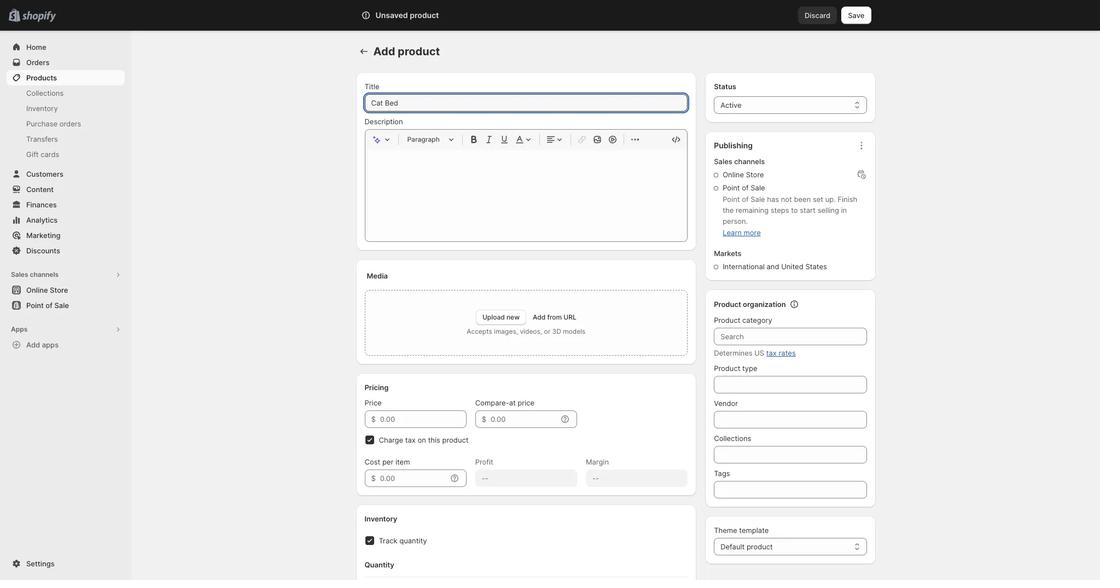 Task type: describe. For each thing, give the bounding box(es) containing it.
been
[[794, 195, 811, 204]]

paragraph button
[[403, 133, 458, 146]]

0 horizontal spatial collections
[[26, 89, 64, 97]]

3d
[[553, 327, 561, 336]]

not
[[781, 195, 792, 204]]

up.
[[826, 195, 836, 204]]

url
[[564, 313, 577, 321]]

status
[[714, 82, 737, 91]]

template
[[740, 526, 769, 535]]

Title text field
[[365, 94, 688, 112]]

at
[[509, 398, 516, 407]]

track
[[379, 536, 398, 545]]

0 vertical spatial sales
[[714, 157, 733, 166]]

0 vertical spatial channels
[[735, 157, 765, 166]]

product for default product
[[747, 542, 773, 551]]

states
[[806, 262, 827, 271]]

0 vertical spatial point of sale
[[723, 183, 765, 192]]

apps button
[[7, 322, 125, 337]]

apps
[[42, 340, 59, 349]]

product category
[[714, 316, 773, 325]]

margin
[[586, 458, 609, 466]]

settings link
[[7, 556, 125, 571]]

on
[[418, 436, 426, 444]]

home link
[[7, 39, 125, 55]]

set
[[813, 195, 824, 204]]

add from url button
[[533, 313, 577, 321]]

description
[[365, 117, 403, 126]]

sale inside button
[[54, 301, 69, 310]]

organization
[[743, 300, 786, 309]]

rates
[[779, 349, 796, 357]]

finances link
[[7, 197, 125, 212]]

markets
[[714, 249, 742, 258]]

gift cards link
[[7, 147, 125, 162]]

shopify image
[[22, 11, 56, 22]]

1 horizontal spatial inventory
[[365, 514, 398, 523]]

Vendor text field
[[714, 411, 867, 429]]

and
[[767, 262, 780, 271]]

0 vertical spatial sale
[[751, 183, 765, 192]]

type
[[743, 364, 758, 373]]

of inside point of sale has not been set up. finish the remaining steps to start selling in person. learn more
[[742, 195, 749, 204]]

search button
[[392, 7, 709, 24]]

quantity
[[400, 536, 427, 545]]

save button
[[842, 7, 872, 24]]

product right this
[[443, 436, 469, 444]]

products link
[[7, 70, 125, 85]]

collections link
[[7, 85, 125, 101]]

pricing
[[365, 383, 389, 392]]

discounts link
[[7, 243, 125, 258]]

in
[[842, 206, 847, 215]]

default
[[721, 542, 745, 551]]

analytics link
[[7, 212, 125, 228]]

per
[[383, 458, 394, 466]]

product organization
[[714, 300, 786, 309]]

united
[[782, 262, 804, 271]]

content link
[[7, 182, 125, 197]]

inventory link
[[7, 101, 125, 116]]

images,
[[494, 327, 518, 336]]

search
[[410, 11, 433, 20]]

has
[[767, 195, 779, 204]]

apps
[[11, 325, 28, 333]]

$ for cost per item
[[371, 474, 376, 483]]

determines us tax rates
[[714, 349, 796, 357]]

purchase orders
[[26, 119, 81, 128]]

add apps
[[26, 340, 59, 349]]

theme
[[714, 526, 738, 535]]

videos,
[[520, 327, 542, 336]]

purchase orders link
[[7, 116, 125, 131]]

point of sale has not been set up. finish the remaining steps to start selling in person. learn more
[[723, 195, 858, 237]]

1 horizontal spatial online store
[[723, 170, 764, 179]]

gift
[[26, 150, 39, 159]]

tags
[[714, 469, 730, 478]]

Tags text field
[[714, 481, 867, 499]]

person.
[[723, 217, 748, 225]]

tax rates link
[[767, 349, 796, 357]]

marketing
[[26, 231, 60, 240]]

add apps button
[[7, 337, 125, 352]]

profit
[[475, 458, 494, 466]]

point inside point of sale has not been set up. finish the remaining steps to start selling in person. learn more
[[723, 195, 740, 204]]

product for add product
[[398, 45, 440, 58]]

more
[[744, 228, 761, 237]]

Price text field
[[380, 410, 467, 428]]

quantity
[[365, 560, 394, 569]]

point of sale button
[[0, 298, 131, 313]]

theme template
[[714, 526, 769, 535]]

price
[[518, 398, 535, 407]]

transfers link
[[7, 131, 125, 147]]

track quantity
[[379, 536, 427, 545]]

0 vertical spatial store
[[746, 170, 764, 179]]

determines
[[714, 349, 753, 357]]

active
[[721, 101, 742, 109]]

add for add apps
[[26, 340, 40, 349]]

sales channels button
[[7, 267, 125, 282]]

title
[[365, 82, 380, 91]]

sales channels inside button
[[11, 270, 59, 279]]



Task type: locate. For each thing, give the bounding box(es) containing it.
0 vertical spatial collections
[[26, 89, 64, 97]]

1 product from the top
[[714, 300, 742, 309]]

finances
[[26, 200, 57, 209]]

3 product from the top
[[714, 364, 741, 373]]

Margin text field
[[586, 470, 688, 487]]

online store inside button
[[26, 286, 68, 294]]

customers
[[26, 170, 63, 178]]

product for unsaved product
[[410, 10, 439, 20]]

1 vertical spatial sales
[[11, 270, 28, 279]]

sales
[[714, 157, 733, 166], [11, 270, 28, 279]]

publishing
[[714, 141, 753, 150]]

$ down compare-
[[482, 415, 487, 424]]

1 horizontal spatial channels
[[735, 157, 765, 166]]

inventory up track
[[365, 514, 398, 523]]

0 vertical spatial online store
[[723, 170, 764, 179]]

Compare-at price text field
[[491, 410, 558, 428]]

product down template
[[747, 542, 773, 551]]

charge tax on this product
[[379, 436, 469, 444]]

1 vertical spatial channels
[[30, 270, 59, 279]]

2 vertical spatial product
[[714, 364, 741, 373]]

discard
[[805, 11, 831, 20]]

category
[[743, 316, 773, 325]]

2 vertical spatial point
[[26, 301, 44, 310]]

online inside button
[[26, 286, 48, 294]]

1 vertical spatial collections
[[714, 434, 752, 443]]

2 horizontal spatial add
[[533, 313, 546, 321]]

1 vertical spatial product
[[714, 316, 741, 325]]

international
[[723, 262, 765, 271]]

product right the unsaved
[[410, 10, 439, 20]]

or
[[544, 327, 551, 336]]

sales channels down discounts
[[11, 270, 59, 279]]

add left apps
[[26, 340, 40, 349]]

gift cards
[[26, 150, 59, 159]]

sales inside sales channels button
[[11, 270, 28, 279]]

online store button
[[0, 282, 131, 298]]

store inside button
[[50, 286, 68, 294]]

0 horizontal spatial tax
[[405, 436, 416, 444]]

accepts images, videos, or 3d models
[[467, 327, 586, 336]]

cards
[[41, 150, 59, 159]]

to
[[792, 206, 798, 215]]

from
[[548, 313, 562, 321]]

inventory up purchase
[[26, 104, 58, 113]]

add inside button
[[26, 340, 40, 349]]

Cost per item text field
[[380, 470, 447, 487]]

2 vertical spatial add
[[26, 340, 40, 349]]

0 vertical spatial point
[[723, 183, 740, 192]]

compare-at price
[[475, 398, 535, 407]]

1 horizontal spatial sales channels
[[714, 157, 765, 166]]

0 vertical spatial sales channels
[[714, 157, 765, 166]]

settings
[[26, 559, 55, 568]]

product for product organization
[[714, 300, 742, 309]]

orders
[[59, 119, 81, 128]]

online store
[[723, 170, 764, 179], [26, 286, 68, 294]]

product down search
[[398, 45, 440, 58]]

channels down discounts
[[30, 270, 59, 279]]

0 horizontal spatial point of sale
[[26, 301, 69, 310]]

add
[[374, 45, 395, 58], [533, 313, 546, 321], [26, 340, 40, 349]]

us
[[755, 349, 765, 357]]

$ for price
[[371, 415, 376, 424]]

Profit text field
[[475, 470, 577, 487]]

1 horizontal spatial store
[[746, 170, 764, 179]]

point of sale down online store link
[[26, 301, 69, 310]]

1 horizontal spatial collections
[[714, 434, 752, 443]]

online store link
[[7, 282, 125, 298]]

1 vertical spatial add
[[533, 313, 546, 321]]

1 vertical spatial tax
[[405, 436, 416, 444]]

tax right us
[[767, 349, 777, 357]]

sales down publishing at right
[[714, 157, 733, 166]]

online store down publishing at right
[[723, 170, 764, 179]]

0 horizontal spatial sales channels
[[11, 270, 59, 279]]

steps
[[771, 206, 790, 215]]

1 vertical spatial point of sale
[[26, 301, 69, 310]]

1 vertical spatial inventory
[[365, 514, 398, 523]]

this
[[428, 436, 441, 444]]

the
[[723, 206, 734, 215]]

international and united states
[[723, 262, 827, 271]]

1 horizontal spatial add
[[374, 45, 395, 58]]

sales channels
[[714, 157, 765, 166], [11, 270, 59, 279]]

analytics
[[26, 216, 58, 224]]

$ for compare-at price
[[482, 415, 487, 424]]

0 horizontal spatial add
[[26, 340, 40, 349]]

2 vertical spatial sale
[[54, 301, 69, 310]]

start
[[800, 206, 816, 215]]

accepts
[[467, 327, 492, 336]]

online
[[723, 170, 744, 179], [26, 286, 48, 294]]

1 vertical spatial store
[[50, 286, 68, 294]]

1 horizontal spatial tax
[[767, 349, 777, 357]]

channels inside button
[[30, 270, 59, 279]]

learn
[[723, 228, 742, 237]]

collections
[[26, 89, 64, 97], [714, 434, 752, 443]]

1 horizontal spatial sales
[[714, 157, 733, 166]]

remaining
[[736, 206, 769, 215]]

add product
[[374, 45, 440, 58]]

product for product type
[[714, 364, 741, 373]]

Product type text field
[[714, 376, 867, 394]]

sales channels down publishing at right
[[714, 157, 765, 166]]

collections down products
[[26, 89, 64, 97]]

online down publishing at right
[[723, 170, 744, 179]]

2 vertical spatial of
[[46, 301, 53, 310]]

tax left on
[[405, 436, 416, 444]]

inventory
[[26, 104, 58, 113], [365, 514, 398, 523]]

add from url
[[533, 313, 577, 321]]

0 horizontal spatial store
[[50, 286, 68, 294]]

unsaved
[[376, 10, 408, 20]]

0 vertical spatial online
[[723, 170, 744, 179]]

purchase
[[26, 119, 58, 128]]

product up product category
[[714, 300, 742, 309]]

item
[[396, 458, 410, 466]]

0 horizontal spatial online
[[26, 286, 48, 294]]

0 horizontal spatial online store
[[26, 286, 68, 294]]

0 vertical spatial inventory
[[26, 104, 58, 113]]

1 vertical spatial point
[[723, 195, 740, 204]]

charge
[[379, 436, 403, 444]]

0 vertical spatial product
[[714, 300, 742, 309]]

1 vertical spatial of
[[742, 195, 749, 204]]

vendor
[[714, 399, 738, 408]]

0 vertical spatial add
[[374, 45, 395, 58]]

point of sale inside button
[[26, 301, 69, 310]]

add for add product
[[374, 45, 395, 58]]

content
[[26, 185, 54, 194]]

point of sale up the remaining
[[723, 183, 765, 192]]

0 horizontal spatial sales
[[11, 270, 28, 279]]

orders
[[26, 58, 50, 67]]

1 vertical spatial sale
[[751, 195, 765, 204]]

Product category text field
[[714, 328, 867, 345]]

$ down price
[[371, 415, 376, 424]]

point inside button
[[26, 301, 44, 310]]

collections down the vendor on the bottom right of page
[[714, 434, 752, 443]]

upload new
[[483, 313, 520, 321]]

models
[[563, 327, 586, 336]]

online store up point of sale link
[[26, 286, 68, 294]]

product for product category
[[714, 316, 741, 325]]

add left from
[[533, 313, 546, 321]]

0 horizontal spatial inventory
[[26, 104, 58, 113]]

cost per item
[[365, 458, 410, 466]]

customers link
[[7, 166, 125, 182]]

$ down cost on the bottom of the page
[[371, 474, 376, 483]]

product down the product organization
[[714, 316, 741, 325]]

store up the remaining
[[746, 170, 764, 179]]

of
[[742, 183, 749, 192], [742, 195, 749, 204], [46, 301, 53, 310]]

marketing link
[[7, 228, 125, 243]]

compare-
[[475, 398, 509, 407]]

of inside button
[[46, 301, 53, 310]]

finish
[[838, 195, 858, 204]]

2 product from the top
[[714, 316, 741, 325]]

channels down publishing at right
[[735, 157, 765, 166]]

1 vertical spatial online store
[[26, 286, 68, 294]]

learn more link
[[723, 228, 761, 237]]

add up title
[[374, 45, 395, 58]]

home
[[26, 43, 46, 51]]

Collections text field
[[714, 446, 867, 464]]

add for add from url
[[533, 313, 546, 321]]

1 horizontal spatial online
[[723, 170, 744, 179]]

product down determines
[[714, 364, 741, 373]]

1 vertical spatial sales channels
[[11, 270, 59, 279]]

1 vertical spatial online
[[26, 286, 48, 294]]

channels
[[735, 157, 765, 166], [30, 270, 59, 279]]

0 vertical spatial of
[[742, 183, 749, 192]]

sale inside point of sale has not been set up. finish the remaining steps to start selling in person. learn more
[[751, 195, 765, 204]]

transfers
[[26, 135, 58, 143]]

online up point of sale link
[[26, 286, 48, 294]]

0 vertical spatial tax
[[767, 349, 777, 357]]

0 horizontal spatial channels
[[30, 270, 59, 279]]

store up point of sale link
[[50, 286, 68, 294]]

default product
[[721, 542, 773, 551]]

1 horizontal spatial point of sale
[[723, 183, 765, 192]]

store
[[746, 170, 764, 179], [50, 286, 68, 294]]

$
[[371, 415, 376, 424], [482, 415, 487, 424], [371, 474, 376, 483]]

orders link
[[7, 55, 125, 70]]

sales down discounts
[[11, 270, 28, 279]]

unsaved product
[[376, 10, 439, 20]]

product type
[[714, 364, 758, 373]]

save
[[848, 11, 865, 20]]

point of sale
[[723, 183, 765, 192], [26, 301, 69, 310]]



Task type: vqa. For each thing, say whether or not it's contained in the screenshot.
Staff in the top left of the page
no



